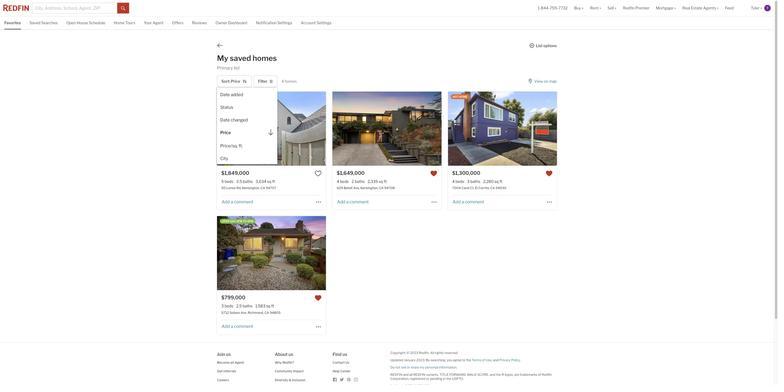 Task type: locate. For each thing, give the bounding box(es) containing it.
lenox
[[227, 186, 236, 190]]

redfin?
[[283, 361, 294, 365]]

dashboard
[[228, 21, 247, 25]]

rights
[[435, 351, 444, 355]]

1-844-759-7732 link
[[538, 6, 568, 10]]

0 horizontal spatial favorite button checkbox
[[315, 170, 322, 177]]

1 redfin from the left
[[391, 373, 403, 377]]

add down 50
[[222, 200, 230, 205]]

mortgage ▾
[[657, 6, 677, 10]]

hot home
[[453, 95, 468, 99]]

0 horizontal spatial ave,
[[241, 311, 247, 315]]

add for $1,649,000
[[337, 200, 346, 205]]

▾ right buy
[[582, 6, 584, 10]]

an
[[231, 361, 234, 365]]

a down solano
[[231, 324, 233, 329]]

1 settings from the left
[[278, 21, 293, 25]]

and left all
[[403, 373, 409, 377]]

1 date from the top
[[220, 92, 230, 98]]

0 horizontal spatial redfin
[[391, 373, 403, 377]]

settings right 'notification'
[[278, 21, 293, 25]]

1 horizontal spatial redfin
[[414, 373, 426, 377]]

ft up the 94805
[[271, 304, 274, 309]]

add for $799,000
[[222, 324, 230, 329]]

baths for $1,649,000
[[355, 179, 365, 184]]

1 4 beds from the left
[[337, 179, 349, 184]]

0 horizontal spatial kensington,
[[242, 186, 260, 190]]

us for about us
[[289, 352, 294, 357]]

2 horizontal spatial 4
[[453, 179, 455, 184]]

or right sell
[[407, 366, 410, 370]]

redfin inside redfin and all redfin variants, title forward, walk score, and the r logos, are trademarks of redfin corporation, registered or pending in the uspto.
[[542, 373, 552, 377]]

add down 7004
[[453, 200, 461, 205]]

0 horizontal spatial settings
[[278, 21, 293, 25]]

trademarks
[[520, 373, 538, 377]]

do not sell or share my personal information link
[[391, 366, 457, 370]]

2 ▾ from the left
[[600, 6, 602, 10]]

date left added
[[220, 92, 230, 98]]

1 vertical spatial of
[[539, 373, 542, 377]]

ft up 94707
[[272, 179, 275, 184]]

photo of 50 lenox rd, kensington, ca 94707 image
[[108, 92, 217, 166], [217, 92, 326, 166], [326, 92, 435, 166]]

ave, down the 2.5 baths
[[241, 311, 247, 315]]

,
[[492, 358, 493, 363]]

1 kensington, from the left
[[242, 186, 260, 190]]

settings right the account
[[317, 21, 332, 25]]

0 vertical spatial 3
[[468, 179, 470, 184]]

schedule
[[89, 21, 105, 25]]

2 us from the left
[[289, 352, 294, 357]]

3,034 sq ft
[[256, 179, 275, 184]]

add a comment button for $1,649,000
[[337, 200, 369, 205]]

1 horizontal spatial homes
[[285, 79, 297, 84]]

sq for $799,000
[[266, 304, 271, 309]]

0 horizontal spatial us
[[226, 352, 231, 357]]

find us
[[333, 352, 348, 357]]

1 horizontal spatial 4 beds
[[453, 179, 465, 184]]

help
[[333, 370, 340, 374]]

1 vertical spatial homes
[[285, 79, 297, 84]]

1 vertical spatial agent
[[235, 361, 244, 365]]

4 up 7004
[[453, 179, 455, 184]]

copyright:
[[391, 351, 406, 355]]

contact us button
[[333, 361, 350, 365]]

▾ for tyler ▾
[[761, 6, 763, 10]]

4 beds up 629
[[337, 179, 349, 184]]

become an agent
[[217, 361, 244, 365]]

0 horizontal spatial 4 beds
[[337, 179, 349, 184]]

filter
[[258, 79, 268, 84]]

0 vertical spatial price
[[231, 79, 240, 84]]

1 horizontal spatial favorite button image
[[546, 170, 553, 177]]

favorite button image
[[431, 170, 438, 177], [546, 170, 553, 177]]

a
[[231, 200, 233, 205], [347, 200, 349, 205], [462, 200, 464, 205], [231, 324, 233, 329]]

add a comment for $799,000
[[222, 324, 253, 329]]

buy ▾
[[575, 6, 584, 10]]

ca down 1,583 sq ft
[[265, 311, 269, 315]]

help center
[[333, 370, 351, 374]]

the left r
[[497, 373, 502, 377]]

1 horizontal spatial favorite button checkbox
[[431, 170, 438, 177]]

2 favorite button image from the left
[[546, 170, 553, 177]]

redfin inside redfin premier button
[[624, 6, 635, 10]]

1 horizontal spatial or
[[427, 377, 430, 381]]

add a comment button
[[222, 200, 254, 205], [337, 200, 369, 205], [453, 200, 485, 205], [222, 324, 254, 329]]

2 favorite button checkbox from the left
[[431, 170, 438, 177]]

3 up 5712
[[222, 304, 224, 309]]

baths right 2
[[355, 179, 365, 184]]

$1,849,000
[[222, 171, 249, 176]]

the right to
[[467, 358, 472, 363]]

or left pending at the bottom of the page
[[427, 377, 430, 381]]

add a comment for $1,849,000
[[222, 200, 253, 205]]

2 kensington, from the left
[[361, 186, 379, 190]]

ca
[[261, 186, 265, 190], [379, 186, 384, 190], [491, 186, 495, 190], [265, 311, 269, 315]]

. right privacy
[[521, 358, 521, 363]]

notification settings link
[[256, 16, 293, 29]]

community impact
[[275, 370, 304, 374]]

owner dashboard link
[[216, 16, 247, 29]]

real estate agents ▾ button
[[680, 0, 722, 16]]

3 photo of 629 beloit ave, kensington, ca 94708 image from the left
[[442, 92, 551, 166]]

4
[[282, 79, 284, 84], [337, 179, 340, 184], [453, 179, 455, 184]]

in
[[443, 377, 446, 381]]

▾ right tyler on the top right of page
[[761, 6, 763, 10]]

0 horizontal spatial 3
[[222, 304, 224, 309]]

sq right 1,583
[[266, 304, 271, 309]]

open sat, 1pm to 4pm
[[222, 220, 254, 223]]

tours
[[125, 21, 135, 25]]

impact
[[293, 370, 304, 374]]

ft up 94530
[[500, 179, 503, 184]]

.
[[521, 358, 521, 363], [457, 366, 458, 370]]

date inside button
[[220, 118, 230, 123]]

settings for account settings
[[317, 21, 332, 25]]

0 vertical spatial favorite button image
[[315, 170, 322, 177]]

0 horizontal spatial or
[[407, 366, 410, 370]]

ave, down 2 baths
[[354, 186, 360, 190]]

kensington,
[[242, 186, 260, 190], [361, 186, 379, 190]]

1 vertical spatial or
[[427, 377, 430, 381]]

january
[[404, 358, 416, 363]]

0 vertical spatial or
[[407, 366, 410, 370]]

6 ▾ from the left
[[761, 6, 763, 10]]

ft
[[272, 179, 275, 184], [384, 179, 387, 184], [500, 179, 503, 184], [271, 304, 274, 309]]

0 vertical spatial homes
[[253, 54, 277, 63]]

baths for $1,300,000
[[471, 179, 481, 184]]

of left use
[[482, 358, 486, 363]]

sell
[[608, 6, 614, 10]]

0 horizontal spatial agent
[[153, 21, 164, 25]]

inclusion
[[292, 378, 306, 382]]

add a comment button down solano
[[222, 324, 254, 329]]

a down lenox
[[231, 200, 233, 205]]

beds for $1,300,000
[[456, 179, 465, 184]]

to
[[463, 358, 466, 363]]

baths
[[243, 179, 253, 184], [355, 179, 365, 184], [471, 179, 481, 184], [243, 304, 253, 309]]

redfin left premier
[[624, 6, 635, 10]]

date for date changed
[[220, 118, 230, 123]]

sat,
[[230, 220, 236, 223]]

sell
[[401, 366, 407, 370]]

of right trademarks
[[539, 373, 542, 377]]

3 favorite button checkbox from the left
[[546, 170, 553, 177]]

agent right the "an"
[[235, 361, 244, 365]]

walk
[[467, 373, 477, 377]]

add down 5712
[[222, 324, 230, 329]]

ft up 94708
[[384, 179, 387, 184]]

4 ▾ from the left
[[675, 6, 677, 10]]

agents
[[704, 6, 717, 10]]

favorite button image for $1,300,000
[[546, 170, 553, 177]]

kensington, down "3.5 baths" at top
[[242, 186, 260, 190]]

▾ right agents
[[717, 6, 719, 10]]

house
[[77, 21, 88, 25]]

home
[[460, 95, 468, 99]]

get referrals
[[217, 370, 236, 374]]

homes up the filter at the top left
[[253, 54, 277, 63]]

1 favorite button checkbox from the left
[[315, 170, 322, 177]]

0 vertical spatial ave,
[[354, 186, 360, 190]]

ft for $1,849,000
[[272, 179, 275, 184]]

settings inside account settings link
[[317, 21, 332, 25]]

5
[[222, 179, 224, 184]]

0 horizontal spatial of
[[482, 358, 486, 363]]

buy
[[575, 6, 581, 10]]

the right the in
[[447, 377, 452, 381]]

comment down 5712 solano ave, richmond, ca 94805
[[234, 324, 253, 329]]

reserved.
[[445, 351, 459, 355]]

1 favorite button image from the left
[[431, 170, 438, 177]]

agent
[[153, 21, 164, 25], [235, 361, 244, 365]]

1 horizontal spatial of
[[539, 373, 542, 377]]

tyler
[[752, 6, 760, 10]]

3 photo of 7004 carol ct, el cerrito, ca 94530 image from the left
[[557, 92, 666, 166]]

favorite button checkbox
[[315, 170, 322, 177], [431, 170, 438, 177], [546, 170, 553, 177]]

1 vertical spatial price
[[220, 130, 231, 136]]

4 up 629
[[337, 179, 340, 184]]

status button
[[217, 100, 278, 113]]

2 date from the top
[[220, 118, 230, 123]]

add a comment button down rd, at top left
[[222, 200, 254, 205]]

ca down 3,034 at the left of page
[[261, 186, 265, 190]]

redfin right trademarks
[[542, 373, 552, 377]]

not
[[396, 366, 401, 370]]

beds right 5
[[225, 179, 234, 184]]

a for $799,000
[[231, 324, 233, 329]]

1 vertical spatial ave,
[[241, 311, 247, 315]]

beds up beloit on the top left of the page
[[340, 179, 349, 184]]

photo of 629 beloit ave, kensington, ca 94708 image
[[224, 92, 333, 166], [333, 92, 442, 166], [442, 92, 551, 166]]

sq up 94530
[[495, 179, 499, 184]]

a down beloit on the top left of the page
[[347, 200, 349, 205]]

5 ▾ from the left
[[717, 6, 719, 10]]

2 favorite button image from the top
[[315, 295, 322, 302]]

redfin down not
[[391, 373, 403, 377]]

add a comment down rd, at top left
[[222, 200, 253, 205]]

2 horizontal spatial favorite button checkbox
[[546, 170, 553, 177]]

photo of 5712 solano ave, richmond, ca 94805 image
[[108, 217, 217, 291], [217, 217, 326, 291], [326, 217, 435, 291]]

▾ right mortgage
[[675, 6, 677, 10]]

price up price/sq.
[[220, 130, 231, 136]]

4 beds for $1,649,000
[[337, 179, 349, 184]]

1 vertical spatial redfin
[[542, 373, 552, 377]]

1 vertical spatial date
[[220, 118, 230, 123]]

2,335
[[368, 179, 378, 184]]

. down agree
[[457, 366, 458, 370]]

1 ▾ from the left
[[582, 6, 584, 10]]

favorite button image for $1,849,000
[[315, 170, 322, 177]]

solano
[[230, 311, 240, 315]]

ca for $1,849,000
[[261, 186, 265, 190]]

0 horizontal spatial redfin
[[542, 373, 552, 377]]

sq right 2,335
[[379, 179, 383, 184]]

redfin facebook image
[[333, 378, 337, 382]]

0 vertical spatial .
[[521, 358, 521, 363]]

baths up el at the right top
[[471, 179, 481, 184]]

3 up carol
[[468, 179, 470, 184]]

sq for $1,300,000
[[495, 179, 499, 184]]

1 vertical spatial favorite button image
[[315, 295, 322, 302]]

1 horizontal spatial settings
[[317, 21, 332, 25]]

score,
[[478, 373, 490, 377]]

beds up 5712
[[225, 304, 233, 309]]

1 favorite button image from the top
[[315, 170, 322, 177]]

$799,000
[[222, 295, 246, 301]]

2 settings from the left
[[317, 21, 332, 25]]

do not sell or share my personal information .
[[391, 366, 458, 370]]

0 horizontal spatial homes
[[253, 54, 277, 63]]

add a comment down solano
[[222, 324, 253, 329]]

4 right the filter popup button
[[282, 79, 284, 84]]

1 horizontal spatial us
[[289, 352, 294, 357]]

1 horizontal spatial 4
[[337, 179, 340, 184]]

0 horizontal spatial favorite button image
[[431, 170, 438, 177]]

settings inside notification settings link
[[278, 21, 293, 25]]

us right join
[[226, 352, 231, 357]]

0 vertical spatial agent
[[153, 21, 164, 25]]

redfin
[[624, 6, 635, 10], [542, 373, 552, 377]]

do
[[391, 366, 395, 370]]

get
[[217, 370, 223, 374]]

2,280
[[484, 179, 494, 184]]

4 beds up 7004
[[453, 179, 465, 184]]

photo of 7004 carol ct, el cerrito, ca 94530 image
[[339, 92, 448, 166], [448, 92, 557, 166], [557, 92, 666, 166]]

4 homes
[[282, 79, 297, 84]]

beds for $1,649,000
[[340, 179, 349, 184]]

favorite button image for $799,000
[[315, 295, 322, 302]]

buy ▾ button
[[571, 0, 587, 16]]

▾ right the rent
[[600, 6, 602, 10]]

a for $1,849,000
[[231, 200, 233, 205]]

price/sq. ft.
[[220, 144, 243, 149]]

your
[[144, 21, 152, 25]]

us up redfin?
[[289, 352, 294, 357]]

a down carol
[[462, 200, 464, 205]]

1 horizontal spatial kensington,
[[361, 186, 379, 190]]

2,335 sq ft
[[368, 179, 387, 184]]

add a comment button down carol
[[453, 200, 485, 205]]

homes right the filter popup button
[[285, 79, 297, 84]]

2 baths
[[352, 179, 365, 184]]

favorite button image
[[315, 170, 322, 177], [315, 295, 322, 302]]

3 for 3 beds
[[222, 304, 224, 309]]

date down status in the top of the page
[[220, 118, 230, 123]]

us for join us
[[226, 352, 231, 357]]

dialog
[[217, 88, 278, 164]]

dialog containing date added
[[217, 88, 278, 164]]

redfin down my
[[414, 373, 426, 377]]

favorite button checkbox for $1,300,000
[[546, 170, 553, 177]]

ca down 2,335 sq ft
[[379, 186, 384, 190]]

baths up 50 lenox rd, kensington, ca 94707
[[243, 179, 253, 184]]

2 horizontal spatial us
[[343, 352, 348, 357]]

ft for $1,300,000
[[500, 179, 503, 184]]

add a comment down beloit on the top left of the page
[[337, 200, 369, 205]]

sq up 94707
[[267, 179, 272, 184]]

1 us from the left
[[226, 352, 231, 357]]

▾ right sell
[[615, 6, 617, 10]]

comment down 629 beloit ave, kensington, ca 94708
[[350, 200, 369, 205]]

kensington, down 2,335
[[361, 186, 379, 190]]

0 vertical spatial date
[[220, 92, 230, 98]]

ave, for $1,649,000
[[354, 186, 360, 190]]

3 us from the left
[[343, 352, 348, 357]]

1 horizontal spatial .
[[521, 358, 521, 363]]

information
[[439, 366, 457, 370]]

1 photo of 50 lenox rd, kensington, ca 94707 image from the left
[[108, 92, 217, 166]]

open house schedule link
[[66, 16, 105, 29]]

beds for $799,000
[[225, 304, 233, 309]]

kensington, for $1,649,000
[[361, 186, 379, 190]]

▾
[[582, 6, 584, 10], [600, 6, 602, 10], [615, 6, 617, 10], [675, 6, 677, 10], [717, 6, 719, 10], [761, 6, 763, 10]]

94805
[[270, 311, 281, 315]]

2 4 beds from the left
[[453, 179, 465, 184]]

0 horizontal spatial .
[[457, 366, 458, 370]]

agent right your
[[153, 21, 164, 25]]

and right ,
[[493, 358, 499, 363]]

date inside button
[[220, 92, 230, 98]]

us right find
[[343, 352, 348, 357]]

3 ▾ from the left
[[615, 6, 617, 10]]

0 vertical spatial of
[[482, 358, 486, 363]]

add for $1,849,000
[[222, 200, 230, 205]]

reviews
[[192, 21, 207, 25]]

comment down el at the right top
[[465, 200, 485, 205]]

1 horizontal spatial 3
[[468, 179, 470, 184]]

baths up 5712 solano ave, richmond, ca 94805
[[243, 304, 253, 309]]

▾ for mortgage ▾
[[675, 6, 677, 10]]

add a comment down carol
[[453, 200, 485, 205]]

0 vertical spatial redfin
[[624, 6, 635, 10]]

add down 629
[[337, 200, 346, 205]]

saved searches link
[[30, 16, 58, 29]]

beds
[[225, 179, 234, 184], [340, 179, 349, 184], [456, 179, 465, 184], [225, 304, 233, 309]]

1 horizontal spatial agent
[[235, 361, 244, 365]]

add a comment for $1,649,000
[[337, 200, 369, 205]]

offers
[[172, 21, 184, 25]]

add a comment button down beloit on the top left of the page
[[337, 200, 369, 205]]

pending
[[430, 377, 443, 381]]

1 vertical spatial 3
[[222, 304, 224, 309]]

0 horizontal spatial 4
[[282, 79, 284, 84]]

comment down rd, at top left
[[234, 200, 253, 205]]

1 horizontal spatial ave,
[[354, 186, 360, 190]]

1 photo of 7004 carol ct, el cerrito, ca 94530 image from the left
[[339, 92, 448, 166]]

2 photo of 5712 solano ave, richmond, ca 94805 image from the left
[[217, 217, 326, 291]]

1 horizontal spatial redfin
[[624, 6, 635, 10]]

price right :
[[231, 79, 240, 84]]

date added button
[[217, 88, 278, 100]]

beds up 7004
[[456, 179, 465, 184]]



Task type: describe. For each thing, give the bounding box(es) containing it.
1,583 sq ft
[[256, 304, 274, 309]]

privacy policy link
[[500, 358, 521, 363]]

4 for $1,300,000
[[453, 179, 455, 184]]

rd,
[[237, 186, 242, 190]]

2 horizontal spatial the
[[497, 373, 502, 377]]

get referrals button
[[217, 370, 236, 374]]

0 horizontal spatial the
[[447, 377, 452, 381]]

comment for $799,000
[[234, 324, 253, 329]]

copyright: © 2023 redfin. all rights reserved.
[[391, 351, 459, 355]]

5712
[[222, 311, 229, 315]]

mortgage
[[657, 6, 674, 10]]

comment for $1,649,000
[[350, 200, 369, 205]]

hot
[[453, 95, 459, 99]]

ca down 2,280 sq ft
[[491, 186, 495, 190]]

submit search image
[[121, 6, 125, 10]]

4 for $1,649,000
[[337, 179, 340, 184]]

▾ for buy ▾
[[582, 6, 584, 10]]

feed button
[[722, 0, 748, 16]]

▾ for sell ▾
[[615, 6, 617, 10]]

community impact button
[[275, 370, 304, 374]]

redfin and all redfin variants, title forward, walk score, and the r logos, are trademarks of redfin corporation, registered or pending in the uspto.
[[391, 373, 552, 381]]

price/sq.
[[220, 144, 238, 149]]

variants,
[[426, 373, 439, 377]]

by
[[426, 358, 430, 363]]

redfin premier button
[[620, 0, 653, 16]]

about
[[275, 352, 288, 357]]

3 baths
[[468, 179, 481, 184]]

forward,
[[450, 373, 467, 377]]

use
[[486, 358, 492, 363]]

©
[[407, 351, 410, 355]]

ct,
[[471, 186, 475, 190]]

3.5
[[236, 179, 242, 184]]

sq for $1,649,000
[[379, 179, 383, 184]]

reviews link
[[192, 16, 207, 29]]

1,583
[[256, 304, 266, 309]]

beds for $1,849,000
[[225, 179, 234, 184]]

ca for $1,649,000
[[379, 186, 384, 190]]

2 photo of 7004 carol ct, el cerrito, ca 94530 image from the left
[[448, 92, 557, 166]]

3 photo of 50 lenox rd, kensington, ca 94707 image from the left
[[326, 92, 435, 166]]

94708
[[385, 186, 395, 190]]

carol
[[462, 186, 470, 190]]

&
[[289, 378, 292, 382]]

center
[[341, 370, 351, 374]]

2 photo of 629 beloit ave, kensington, ca 94708 image from the left
[[333, 92, 442, 166]]

favorites
[[4, 21, 21, 25]]

ft.
[[239, 144, 243, 149]]

baths for $1,849,000
[[243, 179, 253, 184]]

3,034
[[256, 179, 267, 184]]

contact
[[333, 361, 345, 365]]

referrals
[[223, 370, 236, 374]]

settings for notification settings
[[278, 21, 293, 25]]

or inside redfin and all redfin variants, title forward, walk score, and the r logos, are trademarks of redfin corporation, registered or pending in the uspto.
[[427, 377, 430, 381]]

city
[[220, 156, 228, 161]]

2,280 sq ft
[[484, 179, 503, 184]]

94707
[[266, 186, 276, 190]]

kensington, for $1,849,000
[[242, 186, 260, 190]]

redfin twitter image
[[340, 378, 344, 382]]

and right score, at the bottom of the page
[[490, 373, 496, 377]]

add a comment button for $799,000
[[222, 324, 254, 329]]

baths for $799,000
[[243, 304, 253, 309]]

careers
[[217, 378, 229, 382]]

1pm
[[237, 220, 242, 223]]

ft for $799,000
[[271, 304, 274, 309]]

1 photo of 5712 solano ave, richmond, ca 94805 image from the left
[[108, 217, 217, 291]]

saved
[[30, 21, 40, 25]]

date added
[[220, 92, 243, 98]]

feed
[[726, 6, 734, 10]]

r
[[502, 373, 505, 377]]

updated
[[391, 358, 404, 363]]

redfin.
[[419, 351, 430, 355]]

to
[[243, 220, 247, 223]]

1 photo of 629 beloit ave, kensington, ca 94708 image from the left
[[224, 92, 333, 166]]

why redfin? button
[[275, 361, 294, 365]]

3 for 3 baths
[[468, 179, 470, 184]]

offers link
[[172, 16, 184, 29]]

4pm
[[247, 220, 254, 223]]

a for $1,649,000
[[347, 200, 349, 205]]

redfin pinterest image
[[347, 378, 351, 382]]

corporation,
[[391, 377, 410, 381]]

ca for $799,000
[[265, 311, 269, 315]]

owner dashboard
[[216, 21, 247, 25]]

ft for $1,649,000
[[384, 179, 387, 184]]

home tours link
[[114, 16, 135, 29]]

add for $1,300,000
[[453, 200, 461, 205]]

title
[[440, 373, 449, 377]]

rent ▾ button
[[591, 0, 602, 16]]

about us
[[275, 352, 294, 357]]

careers button
[[217, 378, 229, 382]]

comment for $1,300,000
[[465, 200, 485, 205]]

list
[[536, 43, 543, 48]]

add a comment button for $1,300,000
[[453, 200, 485, 205]]

add a comment button for $1,849,000
[[222, 200, 254, 205]]

agree
[[453, 358, 462, 363]]

homes inside my saved homes primary list
[[253, 54, 277, 63]]

price inside button
[[220, 130, 231, 136]]

comment for $1,849,000
[[234, 200, 253, 205]]

view on map button
[[528, 76, 557, 88]]

favorite button checkbox for $1,849,000
[[315, 170, 322, 177]]

my
[[217, 54, 228, 63]]

logos,
[[505, 373, 514, 377]]

sort : price
[[222, 79, 240, 84]]

searching,
[[431, 358, 446, 363]]

3 photo of 5712 solano ave, richmond, ca 94805 image from the left
[[326, 217, 435, 291]]

a for $1,300,000
[[462, 200, 464, 205]]

1 vertical spatial .
[[457, 366, 458, 370]]

favorite button checkbox for $1,649,000
[[431, 170, 438, 177]]

1 horizontal spatial the
[[467, 358, 472, 363]]

real estate agents ▾ link
[[683, 0, 719, 16]]

diversity & inclusion
[[275, 378, 306, 382]]

City, Address, School, Agent, ZIP search field
[[32, 3, 117, 13]]

1-844-759-7732
[[538, 6, 568, 10]]

searches
[[41, 21, 58, 25]]

4 beds for $1,300,000
[[453, 179, 465, 184]]

2 redfin from the left
[[414, 373, 426, 377]]

favorite button image for $1,649,000
[[431, 170, 438, 177]]

▾ for rent ▾
[[600, 6, 602, 10]]

agent inside "link"
[[153, 21, 164, 25]]

beloit
[[344, 186, 353, 190]]

community
[[275, 370, 293, 374]]

join us
[[217, 352, 231, 357]]

redfin instagram image
[[354, 378, 358, 382]]

el
[[475, 186, 478, 190]]

become
[[217, 361, 230, 365]]

of inside redfin and all redfin variants, title forward, walk score, and the r logos, are trademarks of redfin corporation, registered or pending in the uspto.
[[539, 373, 542, 377]]

open
[[222, 220, 230, 223]]

open house schedule
[[66, 21, 105, 25]]

price button
[[217, 126, 278, 139]]

us for find us
[[343, 352, 348, 357]]

user photo image
[[765, 5, 771, 11]]

open
[[66, 21, 76, 25]]

home
[[114, 21, 125, 25]]

why redfin?
[[275, 361, 294, 365]]

add a comment for $1,300,000
[[453, 200, 485, 205]]

date changed button
[[217, 113, 278, 126]]

notification settings
[[256, 21, 293, 25]]

policy
[[512, 358, 521, 363]]

date for date added
[[220, 92, 230, 98]]

sq for $1,849,000
[[267, 179, 272, 184]]

favorite button checkbox
[[315, 295, 322, 302]]

ave, for $799,000
[[241, 311, 247, 315]]

2 photo of 50 lenox rd, kensington, ca 94707 image from the left
[[217, 92, 326, 166]]

contact us
[[333, 361, 350, 365]]



Task type: vqa. For each thing, say whether or not it's contained in the screenshot.
"Contact" in the bottom of the page
yes



